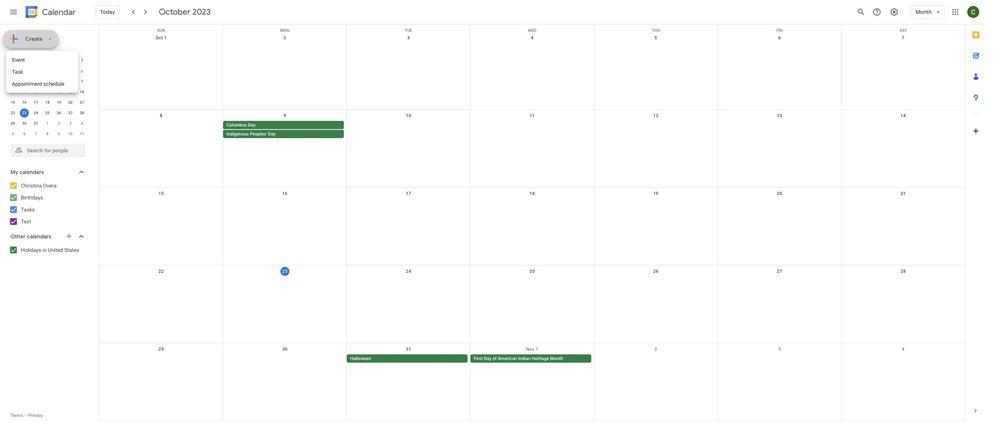 Task type: locate. For each thing, give the bounding box(es) containing it.
14 inside grid
[[901, 113, 906, 119]]

holidays
[[21, 248, 41, 254]]

october up the m
[[11, 57, 32, 63]]

0 horizontal spatial 27
[[68, 111, 73, 115]]

6 down fri
[[779, 35, 781, 41]]

0 horizontal spatial 20
[[68, 101, 73, 105]]

10
[[34, 90, 38, 94], [406, 113, 411, 119], [68, 132, 73, 136]]

0 horizontal spatial 23
[[22, 111, 27, 115]]

row containing s
[[7, 66, 88, 77]]

november 8 element
[[43, 130, 52, 139]]

30 inside grid
[[282, 347, 288, 353]]

5 down 29 element
[[12, 132, 14, 136]]

today
[[100, 9, 115, 15]]

united
[[48, 248, 63, 254]]

0 horizontal spatial 10
[[34, 90, 38, 94]]

month inside popup button
[[916, 9, 932, 15]]

0 vertical spatial 23
[[22, 111, 27, 115]]

1 vertical spatial 9
[[284, 113, 286, 119]]

0 vertical spatial 5
[[655, 35, 658, 41]]

22 inside october 2023 grid
[[11, 111, 15, 115]]

november 9 element
[[54, 130, 63, 139]]

13 inside grid
[[777, 113, 783, 119]]

8 for october 2023
[[12, 90, 14, 94]]

other calendars button
[[2, 231, 93, 243]]

2 horizontal spatial 5
[[655, 35, 658, 41]]

18 inside row group
[[45, 101, 50, 105]]

1 vertical spatial 5
[[58, 80, 60, 84]]

october 2023 up sun in the top of the page
[[159, 7, 211, 17]]

0 vertical spatial 10
[[34, 90, 38, 94]]

14 element
[[77, 88, 87, 97]]

27 element
[[66, 109, 75, 118]]

1 horizontal spatial 2023
[[192, 7, 211, 17]]

31
[[34, 122, 38, 126], [406, 347, 411, 353]]

other calendars
[[11, 234, 51, 240]]

0 vertical spatial 22
[[11, 111, 15, 115]]

tasks
[[21, 207, 35, 213]]

27
[[68, 111, 73, 115], [777, 269, 783, 275]]

5
[[655, 35, 658, 41], [58, 80, 60, 84], [12, 132, 14, 136]]

s up 14 element in the left top of the page
[[81, 69, 83, 73]]

11 for sun
[[530, 113, 535, 119]]

0 horizontal spatial 9
[[23, 90, 25, 94]]

0 horizontal spatial 8
[[12, 90, 14, 94]]

15 element
[[8, 98, 17, 107]]

0 vertical spatial 18
[[45, 101, 50, 105]]

15
[[11, 101, 15, 105], [159, 191, 164, 197]]

my calendars
[[11, 169, 44, 176]]

overa
[[43, 183, 57, 189]]

2 horizontal spatial 8
[[160, 113, 163, 119]]

10 for october 2023
[[34, 90, 38, 94]]

november 4 element
[[77, 119, 87, 128]]

6 inside november 6 element
[[23, 132, 25, 136]]

21 inside grid
[[901, 191, 906, 197]]

7 down sat at the right top of the page
[[902, 35, 905, 41]]

0 vertical spatial 25
[[45, 111, 50, 115]]

31 inside october 2023 grid
[[34, 122, 38, 126]]

17
[[34, 101, 38, 105], [406, 191, 411, 197]]

1 horizontal spatial s
[[81, 69, 83, 73]]

30 inside 'element'
[[22, 122, 27, 126]]

1 horizontal spatial 22
[[159, 269, 164, 275]]

30
[[22, 122, 27, 126], [282, 347, 288, 353]]

20
[[68, 101, 73, 105], [777, 191, 783, 197]]

0 horizontal spatial 19
[[57, 101, 61, 105]]

month
[[916, 9, 932, 15], [550, 357, 563, 362]]

28
[[80, 111, 84, 115], [901, 269, 906, 275]]

23 inside cell
[[22, 111, 27, 115]]

6
[[779, 35, 781, 41], [23, 132, 25, 136]]

day for columbus
[[248, 123, 256, 128]]

5 down thu
[[655, 35, 658, 41]]

12 inside row group
[[57, 90, 61, 94]]

5 for 1
[[58, 80, 60, 84]]

my
[[11, 169, 18, 176]]

3
[[407, 35, 410, 41], [35, 80, 37, 84], [69, 122, 72, 126], [779, 347, 781, 353]]

calendar
[[42, 7, 76, 17]]

2 vertical spatial 8
[[46, 132, 48, 136]]

8
[[12, 90, 14, 94], [160, 113, 163, 119], [46, 132, 48, 136]]

november 5 element
[[8, 130, 17, 139]]

1 vertical spatial 6
[[23, 132, 25, 136]]

wed
[[528, 28, 537, 33]]

1 horizontal spatial 12
[[654, 113, 659, 119]]

event
[[12, 57, 25, 63]]

2 horizontal spatial 7
[[902, 35, 905, 41]]

6 down 30 'element'
[[23, 132, 25, 136]]

26
[[57, 111, 61, 115], [654, 269, 659, 275]]

19
[[57, 101, 61, 105], [654, 191, 659, 197]]

christina
[[21, 183, 42, 189]]

calendars for other calendars
[[27, 234, 51, 240]]

oct
[[156, 35, 163, 41]]

24 inside october 2023 grid
[[34, 111, 38, 115]]

october up sun in the top of the page
[[159, 7, 191, 17]]

26 inside october 2023 grid
[[57, 111, 61, 115]]

14 for sun
[[901, 113, 906, 119]]

first day of american indian heritage month
[[474, 357, 563, 362]]

task
[[12, 69, 23, 75]]

appointment schedule
[[12, 81, 65, 87]]

1 horizontal spatial october 2023
[[159, 7, 211, 17]]

16 element
[[20, 98, 29, 107]]

13 for sun
[[777, 113, 783, 119]]

grid containing oct 1
[[99, 24, 966, 422]]

1 down task
[[12, 80, 14, 84]]

None search field
[[0, 141, 93, 158]]

row containing oct 1
[[99, 32, 966, 110]]

day left of
[[484, 357, 492, 362]]

0 vertical spatial 17
[[34, 101, 38, 105]]

1 horizontal spatial 29
[[159, 347, 164, 353]]

0 vertical spatial 7
[[902, 35, 905, 41]]

test
[[21, 219, 31, 225]]

0 vertical spatial 28
[[80, 111, 84, 115]]

9 for october 2023
[[23, 90, 25, 94]]

1 vertical spatial 13
[[777, 113, 783, 119]]

30 for nov 1
[[282, 347, 288, 353]]

calendars for my calendars
[[19, 169, 44, 176]]

16
[[22, 101, 27, 105], [282, 191, 288, 197]]

11 for october 2023
[[45, 90, 50, 94]]

7 up 14 element in the left top of the page
[[81, 80, 83, 84]]

10 element
[[31, 88, 40, 97]]

0 vertical spatial 31
[[34, 122, 38, 126]]

31 for nov 1
[[406, 347, 411, 353]]

1 horizontal spatial 23
[[282, 269, 288, 275]]

day for first
[[484, 357, 492, 362]]

1 horizontal spatial 19
[[654, 191, 659, 197]]

1 vertical spatial 22
[[159, 269, 164, 275]]

month right the heritage
[[550, 357, 563, 362]]

1 horizontal spatial 6
[[779, 35, 781, 41]]

1 vertical spatial 21
[[901, 191, 906, 197]]

terms
[[11, 414, 23, 419]]

23 cell
[[19, 108, 30, 119]]

1 horizontal spatial 10
[[68, 132, 73, 136]]

2
[[284, 35, 286, 41], [23, 80, 25, 84], [58, 122, 60, 126], [655, 347, 658, 353]]

1 horizontal spatial 27
[[777, 269, 783, 275]]

12 for october 2023
[[57, 90, 61, 94]]

first
[[474, 357, 483, 362]]

12 inside grid
[[654, 113, 659, 119]]

0 horizontal spatial 2023
[[33, 57, 46, 63]]

2 horizontal spatial day
[[484, 357, 492, 362]]

27 inside row group
[[68, 111, 73, 115]]

14
[[80, 90, 84, 94], [901, 113, 906, 119]]

1 horizontal spatial month
[[916, 9, 932, 15]]

1 vertical spatial 18
[[530, 191, 535, 197]]

1 horizontal spatial 9
[[58, 132, 60, 136]]

24
[[34, 111, 38, 115], [406, 269, 411, 275]]

26 element
[[54, 109, 63, 118]]

october
[[159, 7, 191, 17], [11, 57, 32, 63]]

12
[[57, 90, 61, 94], [654, 113, 659, 119]]

29
[[11, 122, 15, 126], [159, 347, 164, 353]]

16 inside grid
[[282, 191, 288, 197]]

2 horizontal spatial 11
[[530, 113, 535, 119]]

1 horizontal spatial 14
[[901, 113, 906, 119]]

0 vertical spatial 9
[[23, 90, 25, 94]]

22
[[11, 111, 15, 115], [159, 269, 164, 275]]

indigenous
[[227, 132, 249, 137]]

1 vertical spatial 25
[[530, 269, 535, 275]]

0 vertical spatial 19
[[57, 101, 61, 105]]

25 element
[[43, 109, 52, 118]]

1 vertical spatial 17
[[406, 191, 411, 197]]

1 vertical spatial 14
[[901, 113, 906, 119]]

31 down 24 element
[[34, 122, 38, 126]]

2 horizontal spatial 9
[[284, 113, 286, 119]]

2 vertical spatial 10
[[68, 132, 73, 136]]

1 vertical spatial 12
[[654, 113, 659, 119]]

thu
[[652, 28, 660, 33]]

0 vertical spatial 14
[[80, 90, 84, 94]]

1 horizontal spatial 25
[[530, 269, 535, 275]]

1 horizontal spatial 11
[[80, 132, 84, 136]]

calendars up in at the bottom left
[[27, 234, 51, 240]]

0 horizontal spatial 28
[[80, 111, 84, 115]]

nov
[[526, 347, 535, 353]]

27 inside grid
[[777, 269, 783, 275]]

11
[[45, 90, 50, 94], [530, 113, 535, 119], [80, 132, 84, 136]]

1 horizontal spatial 13
[[777, 113, 783, 119]]

0 horizontal spatial 24
[[34, 111, 38, 115]]

1 vertical spatial 29
[[159, 347, 164, 353]]

0 vertical spatial 12
[[57, 90, 61, 94]]

1 vertical spatial october 2023
[[11, 57, 46, 63]]

month right settings menu icon
[[916, 9, 932, 15]]

day inside button
[[484, 357, 492, 362]]

grid
[[99, 24, 966, 422]]

1 vertical spatial 7
[[81, 80, 83, 84]]

1 vertical spatial calendars
[[27, 234, 51, 240]]

0 vertical spatial 27
[[68, 111, 73, 115]]

0 vertical spatial 24
[[34, 111, 38, 115]]

5 up the 12 element
[[58, 80, 60, 84]]

row containing 5
[[7, 129, 88, 140]]

october 2023
[[159, 7, 211, 17], [11, 57, 46, 63]]

calendars up christina on the left top of page
[[19, 169, 44, 176]]

0 horizontal spatial 16
[[22, 101, 27, 105]]

row containing 1
[[7, 77, 88, 87]]

1
[[164, 35, 167, 41], [12, 80, 14, 84], [46, 122, 48, 126], [536, 347, 539, 353]]

calendars
[[19, 169, 44, 176], [27, 234, 51, 240]]

in
[[43, 248, 47, 254]]

0 horizontal spatial 26
[[57, 111, 61, 115]]

columbus
[[227, 123, 247, 128]]

0 horizontal spatial 25
[[45, 111, 50, 115]]

1 horizontal spatial 16
[[282, 191, 288, 197]]

1 vertical spatial 31
[[406, 347, 411, 353]]

2 horizontal spatial 10
[[406, 113, 411, 119]]

20 element
[[66, 98, 75, 107]]

29 for 1
[[11, 122, 15, 126]]

row
[[99, 24, 966, 33], [99, 32, 966, 110], [7, 66, 88, 77], [7, 77, 88, 87], [7, 87, 88, 98], [7, 98, 88, 108], [7, 108, 88, 119], [99, 110, 966, 188], [7, 119, 88, 129], [7, 129, 88, 140], [99, 188, 966, 266], [99, 266, 966, 344], [99, 344, 966, 422]]

0 horizontal spatial 14
[[80, 90, 84, 94]]

9 down appointment
[[23, 90, 25, 94]]

1 vertical spatial 8
[[160, 113, 163, 119]]

18
[[45, 101, 50, 105], [530, 191, 535, 197]]

9 up columbus day button at the left top of page
[[284, 113, 286, 119]]

1 vertical spatial october
[[11, 57, 32, 63]]

29 inside october 2023 grid
[[11, 122, 15, 126]]

19 inside october 2023 grid
[[57, 101, 61, 105]]

november 3 element
[[66, 119, 75, 128]]

s left the m
[[12, 69, 14, 73]]

1 horizontal spatial day
[[268, 132, 276, 137]]

14 inside row group
[[80, 90, 84, 94]]

0 horizontal spatial 13
[[68, 90, 73, 94]]

1 horizontal spatial 5
[[58, 80, 60, 84]]

0 horizontal spatial 29
[[11, 122, 15, 126]]

schedule
[[43, 81, 65, 87]]

31 element
[[31, 119, 40, 128]]

9 down november 2 element in the top left of the page
[[58, 132, 60, 136]]

25
[[45, 111, 50, 115], [530, 269, 535, 275]]

0 horizontal spatial 12
[[57, 90, 61, 94]]

row group
[[7, 77, 88, 140]]

0 vertical spatial 15
[[11, 101, 15, 105]]

cell
[[65, 77, 76, 87], [99, 121, 223, 139], [223, 121, 347, 139], [347, 121, 471, 139], [594, 121, 718, 139], [842, 121, 966, 139], [99, 355, 223, 364], [223, 355, 347, 364], [594, 355, 718, 364]]

day
[[248, 123, 256, 128], [268, 132, 276, 137], [484, 357, 492, 362]]

2 vertical spatial 5
[[12, 132, 14, 136]]

25 inside grid
[[530, 269, 535, 275]]

november 6 element
[[20, 130, 29, 139]]

0 horizontal spatial 31
[[34, 122, 38, 126]]

9
[[23, 90, 25, 94], [284, 113, 286, 119], [58, 132, 60, 136]]

s
[[12, 69, 14, 73], [81, 69, 83, 73]]

13
[[68, 90, 73, 94], [777, 113, 783, 119]]

1 down 25 element
[[46, 122, 48, 126]]

0 horizontal spatial 5
[[12, 132, 14, 136]]

day right peoples' on the top left of the page
[[268, 132, 276, 137]]

7
[[902, 35, 905, 41], [81, 80, 83, 84], [35, 132, 37, 136]]

0 vertical spatial month
[[916, 9, 932, 15]]

0 horizontal spatial 6
[[23, 132, 25, 136]]

29 for nov 1
[[159, 347, 164, 353]]

0 horizontal spatial 11
[[45, 90, 50, 94]]

25 inside row group
[[45, 111, 50, 115]]

13 inside row group
[[68, 90, 73, 94]]

4
[[531, 35, 534, 41], [46, 80, 48, 84], [81, 122, 83, 126], [902, 347, 905, 353]]

add other calendars image
[[65, 233, 73, 240]]

1 vertical spatial 20
[[777, 191, 783, 197]]

tab list
[[966, 24, 987, 401]]

31 up halloween button
[[406, 347, 411, 353]]

7 down 31 element
[[35, 132, 37, 136]]

0 vertical spatial day
[[248, 123, 256, 128]]

28 inside row group
[[80, 111, 84, 115]]

birthdays
[[21, 195, 43, 201]]

0 vertical spatial 11
[[45, 90, 50, 94]]

0 vertical spatial october
[[159, 7, 191, 17]]

0 vertical spatial 26
[[57, 111, 61, 115]]

22 element
[[8, 109, 17, 118]]

other
[[11, 234, 26, 240]]

1 horizontal spatial 7
[[81, 80, 83, 84]]

0 vertical spatial 2023
[[192, 7, 211, 17]]

christina overa
[[21, 183, 57, 189]]

23
[[22, 111, 27, 115], [282, 269, 288, 275]]

october 2023 up the m
[[11, 57, 46, 63]]

21
[[80, 101, 84, 105], [901, 191, 906, 197]]

november 7 element
[[31, 130, 40, 139]]

main drawer image
[[9, 8, 18, 17]]

11 inside grid
[[530, 113, 535, 119]]

day up peoples' on the top left of the page
[[248, 123, 256, 128]]

2023
[[192, 7, 211, 17], [33, 57, 46, 63]]



Task type: vqa. For each thing, say whether or not it's contained in the screenshot.
17
yes



Task type: describe. For each thing, give the bounding box(es) containing it.
Search for people text field
[[15, 144, 81, 158]]

28 element
[[77, 109, 87, 118]]

heritage
[[532, 357, 549, 362]]

indian
[[518, 357, 531, 362]]

30 element
[[20, 119, 29, 128]]

fri
[[777, 28, 783, 33]]

columbus day button
[[223, 121, 344, 129]]

tue
[[405, 28, 412, 33]]

settings menu image
[[890, 8, 899, 17]]

month inside button
[[550, 357, 563, 362]]

10 for sun
[[406, 113, 411, 119]]

mon
[[280, 28, 290, 33]]

5 for oct 1
[[655, 35, 658, 41]]

nov 1
[[526, 347, 539, 353]]

month button
[[911, 3, 945, 21]]

calendar heading
[[41, 7, 76, 17]]

peoples'
[[250, 132, 267, 137]]

1 vertical spatial 19
[[654, 191, 659, 197]]

18 inside grid
[[530, 191, 535, 197]]

21 element
[[77, 98, 87, 107]]

states
[[64, 248, 79, 254]]

of
[[493, 357, 497, 362]]

halloween
[[350, 357, 371, 362]]

16 inside row group
[[22, 101, 27, 105]]

november 2 element
[[54, 119, 63, 128]]

2 vertical spatial 9
[[58, 132, 60, 136]]

row group containing 1
[[7, 77, 88, 140]]

november 10 element
[[66, 130, 75, 139]]

30 for 1
[[22, 122, 27, 126]]

29 element
[[8, 119, 17, 128]]

calendar element
[[24, 5, 76, 21]]

1 vertical spatial 2023
[[33, 57, 46, 63]]

holidays in united states
[[21, 248, 79, 254]]

appointment
[[12, 81, 42, 87]]

create button
[[3, 30, 58, 48]]

today button
[[95, 3, 120, 21]]

31 for 1
[[34, 122, 38, 126]]

–
[[24, 414, 27, 419]]

19 element
[[54, 98, 63, 107]]

oct 1
[[156, 35, 167, 41]]

11 inside row
[[80, 132, 84, 136]]

1 s from the left
[[12, 69, 14, 73]]

terms – privacy
[[11, 414, 43, 419]]

first day of american indian heritage month button
[[471, 355, 591, 363]]

8 inside november 8 element
[[46, 132, 48, 136]]

row containing sun
[[99, 24, 966, 33]]

privacy
[[28, 414, 43, 419]]

my calendars button
[[2, 167, 93, 179]]

21 inside row group
[[80, 101, 84, 105]]

7 inside november 7 element
[[35, 132, 37, 136]]

13 element
[[66, 88, 75, 97]]

7 for oct 1
[[902, 35, 905, 41]]

november 1 element
[[43, 119, 52, 128]]

1 horizontal spatial october
[[159, 7, 191, 17]]

october 2023 grid
[[7, 66, 88, 140]]

terms link
[[11, 414, 23, 419]]

17 element
[[31, 98, 40, 107]]

7 for 1
[[81, 80, 83, 84]]

0 vertical spatial 6
[[779, 35, 781, 41]]

13 for october 2023
[[68, 90, 73, 94]]

1 vertical spatial 28
[[901, 269, 906, 275]]

november 11 element
[[77, 130, 87, 139]]

18 element
[[43, 98, 52, 107]]

1 horizontal spatial 15
[[159, 191, 164, 197]]

12 element
[[54, 88, 63, 97]]

sat
[[900, 28, 908, 33]]

1 vertical spatial 26
[[654, 269, 659, 275]]

0 vertical spatial october 2023
[[159, 7, 211, 17]]

24 element
[[31, 109, 40, 118]]

15 inside october 2023 grid
[[11, 101, 15, 105]]

american
[[498, 357, 517, 362]]

1 horizontal spatial 20
[[777, 191, 783, 197]]

sun
[[157, 28, 165, 33]]

0 horizontal spatial october
[[11, 57, 32, 63]]

17 inside october 2023 grid
[[34, 101, 38, 105]]

23, today element
[[20, 109, 29, 118]]

9 for sun
[[284, 113, 286, 119]]

11 element
[[43, 88, 52, 97]]

columbus day indigenous peoples' day
[[227, 123, 276, 137]]

14 for october 2023
[[80, 90, 84, 94]]

8 for sun
[[160, 113, 163, 119]]

1 right nov
[[536, 347, 539, 353]]

create
[[26, 36, 43, 42]]

privacy link
[[28, 414, 43, 419]]

m
[[23, 69, 26, 73]]

cell containing columbus day
[[223, 121, 347, 139]]

2 s from the left
[[81, 69, 83, 73]]

1 vertical spatial 24
[[406, 269, 411, 275]]

halloween button
[[347, 355, 468, 363]]

12 for sun
[[654, 113, 659, 119]]

my calendars list
[[2, 180, 93, 228]]

20 inside "20" element
[[68, 101, 73, 105]]

1 right oct
[[164, 35, 167, 41]]

indigenous peoples' day button
[[223, 130, 344, 138]]



